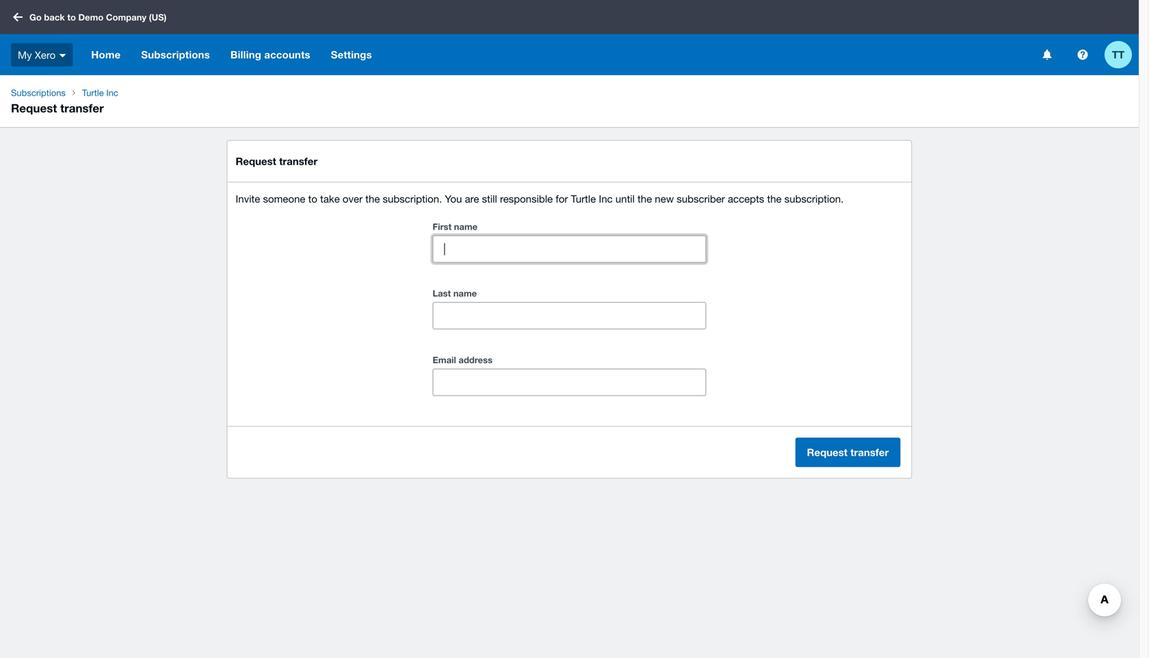 Task type: locate. For each thing, give the bounding box(es) containing it.
0 vertical spatial name
[[454, 222, 478, 232]]

tt
[[1112, 49, 1125, 61]]

banner
[[0, 0, 1139, 75]]

subscriptions
[[141, 49, 210, 61], [11, 88, 66, 98]]

subscription.
[[383, 193, 442, 205], [785, 193, 844, 205]]

subscriptions link down (us) in the left top of the page
[[131, 34, 220, 75]]

request transfer inside button
[[807, 447, 889, 459]]

1 horizontal spatial to
[[308, 193, 317, 205]]

1 vertical spatial name
[[454, 288, 477, 299]]

to inside "banner"
[[67, 12, 76, 22]]

inc down home link
[[106, 88, 118, 98]]

settings
[[331, 49, 372, 61]]

turtle
[[82, 88, 104, 98], [571, 193, 596, 205]]

xero
[[35, 49, 56, 61]]

my xero button
[[0, 34, 81, 75]]

inc left until
[[599, 193, 613, 205]]

banner containing home
[[0, 0, 1139, 75]]

the left new
[[638, 193, 652, 205]]

go back to demo company (us) link
[[8, 5, 175, 29]]

0 vertical spatial subscriptions link
[[131, 34, 220, 75]]

last
[[433, 288, 451, 299]]

2 the from the left
[[638, 193, 652, 205]]

turtle inc link
[[77, 86, 124, 100]]

first
[[433, 222, 452, 232]]

1 vertical spatial request
[[236, 155, 276, 168]]

someone
[[263, 193, 305, 205]]

0 vertical spatial request
[[11, 101, 57, 115]]

0 horizontal spatial svg image
[[13, 13, 23, 22]]

0 vertical spatial subscriptions
[[141, 49, 210, 61]]

1 vertical spatial to
[[308, 193, 317, 205]]

last name
[[433, 288, 477, 299]]

inc
[[106, 88, 118, 98], [599, 193, 613, 205]]

request transfer
[[11, 101, 104, 115], [236, 155, 318, 168], [807, 447, 889, 459]]

first name
[[433, 222, 478, 232]]

to right back
[[67, 12, 76, 22]]

2 vertical spatial request transfer
[[807, 447, 889, 459]]

company
[[106, 12, 147, 22]]

transfer
[[60, 101, 104, 115], [279, 155, 318, 168], [851, 447, 889, 459]]

subscriptions link down "my xero"
[[5, 86, 71, 100]]

0 vertical spatial to
[[67, 12, 76, 22]]

name right last
[[454, 288, 477, 299]]

to left take
[[308, 193, 317, 205]]

you
[[445, 193, 462, 205]]

the right accepts
[[767, 193, 782, 205]]

1 vertical spatial turtle
[[571, 193, 596, 205]]

home link
[[81, 34, 131, 75]]

0 horizontal spatial subscriptions
[[11, 88, 66, 98]]

0 vertical spatial turtle
[[82, 88, 104, 98]]

subscriber
[[677, 193, 725, 205]]

2 horizontal spatial request
[[807, 447, 848, 459]]

svg image inside "go back to demo company (us)" link
[[13, 13, 23, 22]]

request
[[11, 101, 57, 115], [236, 155, 276, 168], [807, 447, 848, 459]]

subscriptions down "my xero"
[[11, 88, 66, 98]]

2 horizontal spatial transfer
[[851, 447, 889, 459]]

2 vertical spatial request
[[807, 447, 848, 459]]

turtle inc
[[82, 88, 118, 98]]

home
[[91, 49, 121, 61]]

subscriptions down (us) in the left top of the page
[[141, 49, 210, 61]]

the right over
[[366, 193, 380, 205]]

subscriptions link
[[131, 34, 220, 75], [5, 86, 71, 100]]

demo
[[78, 12, 104, 22]]

2 horizontal spatial the
[[767, 193, 782, 205]]

0 vertical spatial inc
[[106, 88, 118, 98]]

svg image
[[13, 13, 23, 22], [1043, 50, 1052, 60], [1078, 50, 1088, 60]]

subscription. up "first"
[[383, 193, 442, 205]]

1 horizontal spatial subscriptions link
[[131, 34, 220, 75]]

0 horizontal spatial transfer
[[60, 101, 104, 115]]

1 horizontal spatial subscriptions
[[141, 49, 210, 61]]

transfer inside button
[[851, 447, 889, 459]]

Last name field
[[433, 303, 706, 329]]

1 horizontal spatial the
[[638, 193, 652, 205]]

0 horizontal spatial the
[[366, 193, 380, 205]]

back
[[44, 12, 65, 22]]

request inside button
[[807, 447, 848, 459]]

subscriptions inside "banner"
[[141, 49, 210, 61]]

0 vertical spatial transfer
[[60, 101, 104, 115]]

2 horizontal spatial request transfer
[[807, 447, 889, 459]]

0 horizontal spatial subscription.
[[383, 193, 442, 205]]

subscription. right accepts
[[785, 193, 844, 205]]

the
[[366, 193, 380, 205], [638, 193, 652, 205], [767, 193, 782, 205]]

0 horizontal spatial request
[[11, 101, 57, 115]]

1 horizontal spatial inc
[[599, 193, 613, 205]]

request transfer button
[[796, 438, 901, 468]]

to
[[67, 12, 76, 22], [308, 193, 317, 205]]

0 horizontal spatial request transfer
[[11, 101, 104, 115]]

1 subscription. from the left
[[383, 193, 442, 205]]

name for last name
[[454, 288, 477, 299]]

turtle right for
[[571, 193, 596, 205]]

1 vertical spatial request transfer
[[236, 155, 318, 168]]

0 horizontal spatial subscriptions link
[[5, 86, 71, 100]]

0 horizontal spatial inc
[[106, 88, 118, 98]]

invite someone to take over the subscription. you are still responsible for turtle inc until the new subscriber accepts the subscription.
[[236, 193, 844, 205]]

0 horizontal spatial to
[[67, 12, 76, 22]]

2 vertical spatial transfer
[[851, 447, 889, 459]]

turtle down home
[[82, 88, 104, 98]]

over
[[343, 193, 363, 205]]

1 horizontal spatial transfer
[[279, 155, 318, 168]]

1 horizontal spatial subscription.
[[785, 193, 844, 205]]

1 vertical spatial subscriptions link
[[5, 86, 71, 100]]

my xero
[[18, 49, 56, 61]]

name
[[454, 222, 478, 232], [454, 288, 477, 299]]

1 vertical spatial inc
[[599, 193, 613, 205]]

name right "first"
[[454, 222, 478, 232]]

1 horizontal spatial request
[[236, 155, 276, 168]]



Task type: vqa. For each thing, say whether or not it's contained in the screenshot.
the "Nelson"
no



Task type: describe. For each thing, give the bounding box(es) containing it.
1 vertical spatial transfer
[[279, 155, 318, 168]]

billing accounts
[[231, 49, 310, 61]]

1 vertical spatial subscriptions
[[11, 88, 66, 98]]

email
[[433, 355, 456, 366]]

are
[[465, 193, 479, 205]]

1 the from the left
[[366, 193, 380, 205]]

to for back
[[67, 12, 76, 22]]

tt button
[[1105, 34, 1139, 75]]

take
[[320, 193, 340, 205]]

name for first name
[[454, 222, 478, 232]]

2 horizontal spatial svg image
[[1078, 50, 1088, 60]]

accounts
[[264, 49, 310, 61]]

my
[[18, 49, 32, 61]]

svg image
[[59, 54, 66, 57]]

0 horizontal spatial turtle
[[82, 88, 104, 98]]

address
[[459, 355, 493, 366]]

for
[[556, 193, 568, 205]]

billing
[[231, 49, 261, 61]]

(us)
[[149, 12, 167, 22]]

invite
[[236, 193, 260, 205]]

go
[[29, 12, 42, 22]]

until
[[616, 193, 635, 205]]

1 horizontal spatial svg image
[[1043, 50, 1052, 60]]

go back to demo company (us)
[[29, 12, 167, 22]]

2 subscription. from the left
[[785, 193, 844, 205]]

1 horizontal spatial request transfer
[[236, 155, 318, 168]]

email address
[[433, 355, 493, 366]]

Email address field
[[433, 370, 706, 396]]

new
[[655, 193, 674, 205]]

1 horizontal spatial turtle
[[571, 193, 596, 205]]

to for someone
[[308, 193, 317, 205]]

billing accounts link
[[220, 34, 321, 75]]

First name field
[[433, 236, 706, 262]]

responsible
[[500, 193, 553, 205]]

settings button
[[321, 34, 382, 75]]

3 the from the left
[[767, 193, 782, 205]]

accepts
[[728, 193, 765, 205]]

still
[[482, 193, 497, 205]]

0 vertical spatial request transfer
[[11, 101, 104, 115]]



